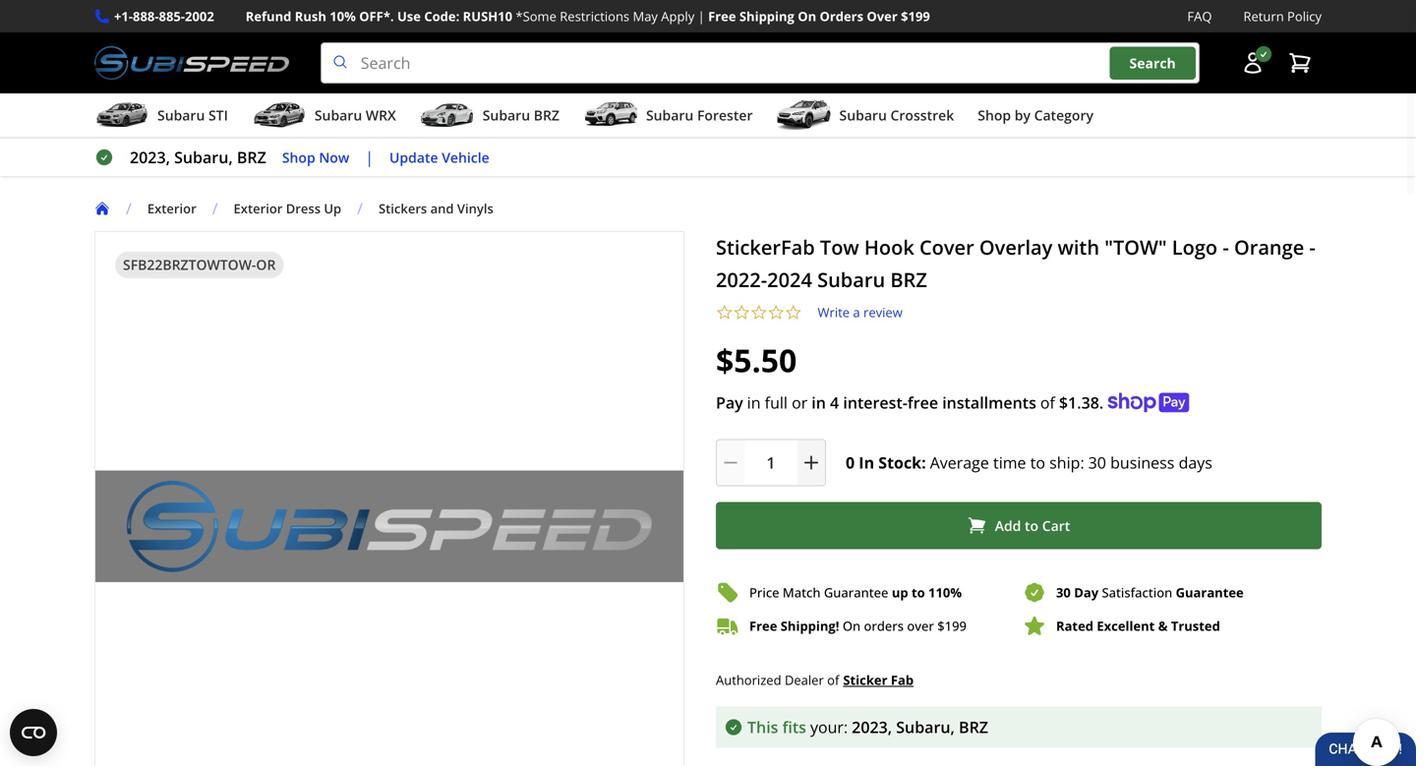 Task type: locate. For each thing, give the bounding box(es) containing it.
1 vertical spatial 30
[[1056, 584, 1071, 601]]

return
[[1244, 7, 1284, 25]]

0 horizontal spatial shop
[[282, 148, 315, 166]]

shop left 'by'
[[978, 106, 1011, 125]]

search button
[[1110, 47, 1196, 80]]

1 vertical spatial shop
[[282, 148, 315, 166]]

0 horizontal spatial on
[[798, 7, 816, 25]]

/ right up
[[357, 198, 363, 219]]

logo
[[1172, 234, 1218, 261]]

free shipping! on orders over $ 199
[[749, 617, 967, 635]]

subaru up 'a'
[[817, 266, 885, 293]]

2 empty star image from the left
[[733, 304, 750, 321]]

guarantee up free shipping! on orders over $ 199
[[824, 584, 889, 601]]

installments
[[942, 392, 1036, 413]]

brz inside the 'stickerfab tow hook cover overlay with "tow" logo - orange - 2022-2024 subaru brz'
[[890, 266, 927, 293]]

of
[[1040, 392, 1055, 413], [827, 671, 839, 689]]

|
[[698, 7, 705, 25], [365, 147, 374, 168]]

| right now
[[365, 147, 374, 168]]

1 / from the left
[[126, 198, 132, 219]]

110%
[[928, 584, 962, 601]]

wrx
[[366, 106, 396, 125]]

0 vertical spatial to
[[1030, 452, 1045, 473]]

review
[[864, 304, 903, 321]]

shipping!
[[781, 617, 839, 635]]

1 horizontal spatial guarantee
[[1176, 584, 1244, 601]]

to inside button
[[1025, 516, 1039, 535]]

subaru left "forester"
[[646, 106, 694, 125]]

1 horizontal spatial exterior
[[234, 200, 283, 217]]

0 vertical spatial shop
[[978, 106, 1011, 125]]

1 horizontal spatial shop
[[978, 106, 1011, 125]]

stickerfab tow hook cover overlay with "tow" logo - orange - 2022-2024 subaru brz
[[716, 234, 1316, 293]]

.
[[1099, 392, 1104, 413]]

subaru crosstrek
[[839, 106, 954, 125]]

-
[[1223, 234, 1229, 261], [1309, 234, 1316, 261]]

0 horizontal spatial exterior
[[147, 200, 196, 217]]

orders
[[864, 617, 904, 635]]

/ down 2023, subaru, brz
[[212, 198, 218, 219]]

- right orange
[[1309, 234, 1316, 261]]

shop inside dropdown button
[[978, 106, 1011, 125]]

cover
[[920, 234, 974, 261]]

/
[[126, 198, 132, 219], [212, 198, 218, 219], [357, 198, 363, 219]]

2023, right the your:
[[852, 716, 892, 737]]

a subaru crosstrek thumbnail image image
[[776, 100, 832, 130]]

refund
[[246, 7, 291, 25]]

subaru for subaru sti
[[157, 106, 205, 125]]

subaru, down 'fab'
[[896, 716, 955, 737]]

of left $1.38
[[1040, 392, 1055, 413]]

to right time
[[1030, 452, 1045, 473]]

pay in full or in 4 interest-free installments of $1.38 .
[[716, 392, 1104, 413]]

1 vertical spatial |
[[365, 147, 374, 168]]

return policy
[[1244, 7, 1322, 25]]

subaru up vehicle
[[483, 106, 530, 125]]

subispeed logo image
[[94, 42, 289, 84]]

30 right ship: at right bottom
[[1088, 452, 1106, 473]]

1 vertical spatial 2023,
[[852, 716, 892, 737]]

0 vertical spatial subaru,
[[174, 147, 233, 168]]

0 horizontal spatial guarantee
[[824, 584, 889, 601]]

match
[[783, 584, 821, 601]]

1 vertical spatial on
[[843, 617, 861, 635]]

2 / from the left
[[212, 198, 218, 219]]

price match guarantee up to 110%
[[749, 584, 962, 601]]

0 horizontal spatial -
[[1223, 234, 1229, 261]]

1 vertical spatial free
[[749, 617, 777, 635]]

refund rush 10% off*. use code: rush10 *some restrictions may apply | free shipping on orders over $199
[[246, 7, 930, 25]]

2024
[[767, 266, 812, 293]]

subaru brz button
[[420, 97, 560, 137]]

3 / from the left
[[357, 198, 363, 219]]

open widget image
[[10, 709, 57, 756]]

in left full
[[747, 392, 761, 413]]

free down the price
[[749, 617, 777, 635]]

subaru inside 'dropdown button'
[[157, 106, 205, 125]]

0 horizontal spatial 30
[[1056, 584, 1071, 601]]

1 horizontal spatial on
[[843, 617, 861, 635]]

1 exterior from the left
[[147, 200, 196, 217]]

1 horizontal spatial /
[[212, 198, 218, 219]]

free
[[708, 7, 736, 25], [749, 617, 777, 635]]

of right dealer at bottom
[[827, 671, 839, 689]]

increment image
[[802, 453, 821, 473]]

1 horizontal spatial 30
[[1088, 452, 1106, 473]]

rush
[[295, 7, 326, 25]]

may
[[633, 7, 658, 25]]

1 vertical spatial to
[[1025, 516, 1039, 535]]

add to cart
[[995, 516, 1070, 535]]

1 horizontal spatial free
[[749, 617, 777, 635]]

empty star image
[[768, 304, 785, 321], [785, 304, 802, 321]]

0 vertical spatial 2023,
[[130, 147, 170, 168]]

in left 4
[[812, 392, 826, 413]]

2 horizontal spatial /
[[357, 198, 363, 219]]

subaru for subaru forester
[[646, 106, 694, 125]]

write a review
[[818, 304, 903, 321]]

subaru, down subaru sti
[[174, 147, 233, 168]]

2 exterior from the left
[[234, 200, 283, 217]]

0 horizontal spatial |
[[365, 147, 374, 168]]

to
[[1030, 452, 1045, 473], [1025, 516, 1039, 535], [912, 584, 925, 601]]

button image
[[1241, 51, 1265, 75]]

or
[[256, 255, 276, 274]]

0 horizontal spatial of
[[827, 671, 839, 689]]

stickerfab
[[716, 234, 815, 261]]

exterior dress up link
[[234, 200, 357, 217], [234, 200, 341, 217]]

dealer
[[785, 671, 824, 689]]

stickers and vinyls link
[[379, 200, 509, 217], [379, 200, 494, 217]]

free right apply at the left top of the page
[[708, 7, 736, 25]]

exterior dress up
[[234, 200, 341, 217]]

| right apply at the left top of the page
[[698, 7, 705, 25]]

1 horizontal spatial -
[[1309, 234, 1316, 261]]

1 vertical spatial of
[[827, 671, 839, 689]]

return policy link
[[1244, 6, 1322, 27]]

0 vertical spatial of
[[1040, 392, 1055, 413]]

guarantee up trusted
[[1176, 584, 1244, 601]]

sti
[[208, 106, 228, 125]]

2 vertical spatial to
[[912, 584, 925, 601]]

update vehicle button
[[390, 146, 490, 169]]

empty star image
[[716, 304, 733, 321], [733, 304, 750, 321], [750, 304, 768, 321]]

0 horizontal spatial /
[[126, 198, 132, 219]]

to right add
[[1025, 516, 1039, 535]]

None number field
[[716, 439, 826, 486]]

30 day satisfaction guarantee
[[1056, 584, 1244, 601]]

2 guarantee from the left
[[1176, 584, 1244, 601]]

now
[[319, 148, 349, 166]]

subaru right a subaru crosstrek thumbnail image
[[839, 106, 887, 125]]

30 left day
[[1056, 584, 1071, 601]]

0 horizontal spatial in
[[747, 392, 761, 413]]

subaru wrx
[[315, 106, 396, 125]]

a subaru brz thumbnail image image
[[420, 100, 475, 130]]

to right up
[[912, 584, 925, 601]]

exterior for exterior dress up
[[234, 200, 283, 217]]

885-
[[159, 7, 185, 25]]

subaru up now
[[315, 106, 362, 125]]

of inside authorized dealer of sticker fab
[[827, 671, 839, 689]]

2023, down subaru sti 'dropdown button'
[[130, 147, 170, 168]]

/ right 'home' icon
[[126, 198, 132, 219]]

888-
[[133, 7, 159, 25]]

subaru for subaru crosstrek
[[839, 106, 887, 125]]

your:
[[810, 716, 848, 737]]

/ for stickers and vinyls
[[357, 198, 363, 219]]

subaru inside dropdown button
[[646, 106, 694, 125]]

apply
[[661, 7, 695, 25]]

1 vertical spatial subaru,
[[896, 716, 955, 737]]

subaru left sti
[[157, 106, 205, 125]]

sfb22brztowtow-
[[123, 255, 256, 274]]

1 horizontal spatial in
[[812, 392, 826, 413]]

on
[[798, 7, 816, 25], [843, 617, 861, 635]]

- right logo at right top
[[1223, 234, 1229, 261]]

guarantee
[[824, 584, 889, 601], [1176, 584, 1244, 601]]

$199
[[901, 7, 930, 25]]

exterior down 2023, subaru, brz
[[147, 200, 196, 217]]

shop
[[978, 106, 1011, 125], [282, 148, 315, 166]]

vehicle
[[442, 148, 490, 166]]

exterior left dress
[[234, 200, 283, 217]]

0 vertical spatial free
[[708, 7, 736, 25]]

subaru
[[157, 106, 205, 125], [315, 106, 362, 125], [483, 106, 530, 125], [646, 106, 694, 125], [839, 106, 887, 125], [817, 266, 885, 293]]

search input field
[[320, 42, 1200, 84]]

exterior link
[[147, 200, 212, 217], [147, 200, 196, 217]]

hook
[[864, 234, 914, 261]]

shop now
[[282, 148, 349, 166]]

dress
[[286, 200, 321, 217]]

days
[[1179, 452, 1213, 473]]

vinyls
[[457, 200, 494, 217]]

shop left now
[[282, 148, 315, 166]]

0 vertical spatial on
[[798, 7, 816, 25]]

1 horizontal spatial of
[[1040, 392, 1055, 413]]

a
[[853, 304, 860, 321]]

subaru,
[[174, 147, 233, 168], [896, 716, 955, 737]]

shop for shop by category
[[978, 106, 1011, 125]]

0 vertical spatial |
[[698, 7, 705, 25]]



Task type: vqa. For each thing, say whether or not it's contained in the screenshot.
borla
no



Task type: describe. For each thing, give the bounding box(es) containing it.
10%
[[330, 7, 356, 25]]

"tow"
[[1105, 234, 1167, 261]]

subaru forester button
[[583, 97, 753, 137]]

1 in from the left
[[747, 392, 761, 413]]

1 empty star image from the left
[[768, 304, 785, 321]]

update vehicle
[[390, 148, 490, 166]]

shop by category button
[[978, 97, 1094, 137]]

*some
[[516, 7, 557, 25]]

0
[[846, 452, 855, 473]]

forester
[[697, 106, 753, 125]]

a subaru forester thumbnail image image
[[583, 100, 638, 130]]

fab
[[891, 671, 914, 689]]

0 horizontal spatial subaru,
[[174, 147, 233, 168]]

pay
[[716, 392, 743, 413]]

4
[[830, 392, 839, 413]]

trusted
[[1171, 617, 1220, 635]]

2 in from the left
[[812, 392, 826, 413]]

0 horizontal spatial 2023,
[[130, 147, 170, 168]]

average
[[930, 452, 989, 473]]

authorized
[[716, 671, 781, 689]]

or
[[792, 392, 808, 413]]

2022-
[[716, 266, 767, 293]]

satisfaction
[[1102, 584, 1173, 601]]

orders
[[820, 7, 864, 25]]

2002
[[185, 7, 214, 25]]

with
[[1058, 234, 1100, 261]]

1 empty star image from the left
[[716, 304, 733, 321]]

home image
[[94, 201, 110, 216]]

subaru inside the 'stickerfab tow hook cover overlay with "tow" logo - orange - 2022-2024 subaru brz'
[[817, 266, 885, 293]]

$5.50
[[716, 339, 797, 382]]

shop pay image
[[1108, 393, 1189, 413]]

by
[[1015, 106, 1031, 125]]

rated excellent & trusted
[[1056, 617, 1220, 635]]

+1-
[[114, 7, 133, 25]]

this fits your: 2023, subaru, brz
[[747, 716, 988, 737]]

full
[[765, 392, 788, 413]]

and
[[430, 200, 454, 217]]

2 empty star image from the left
[[785, 304, 802, 321]]

subaru brz
[[483, 106, 560, 125]]

subaru forester
[[646, 106, 753, 125]]

faq link
[[1187, 6, 1212, 27]]

/ for exterior dress up
[[212, 198, 218, 219]]

a subaru sti thumbnail image image
[[94, 100, 149, 130]]

0 vertical spatial 30
[[1088, 452, 1106, 473]]

199
[[945, 617, 967, 635]]

overlay
[[979, 234, 1053, 261]]

sfb22brztowtow-or
[[123, 255, 276, 274]]

rush10
[[463, 7, 512, 25]]

decrement image
[[721, 453, 741, 473]]

subaru for subaru brz
[[483, 106, 530, 125]]

0 in stock: average time to ship: 30 business days
[[846, 452, 1213, 473]]

shipping
[[739, 7, 795, 25]]

subaru for subaru wrx
[[315, 106, 362, 125]]

3 empty star image from the left
[[750, 304, 768, 321]]

sticker
[[843, 671, 888, 689]]

0 horizontal spatial free
[[708, 7, 736, 25]]

brz inside dropdown button
[[534, 106, 560, 125]]

this
[[747, 716, 778, 737]]

subaru crosstrek button
[[776, 97, 954, 137]]

over
[[907, 617, 934, 635]]

1 horizontal spatial subaru,
[[896, 716, 955, 737]]

up
[[324, 200, 341, 217]]

+1-888-885-2002
[[114, 7, 214, 25]]

&
[[1158, 617, 1168, 635]]

1 guarantee from the left
[[824, 584, 889, 601]]

tow
[[820, 234, 859, 261]]

/ for exterior
[[126, 198, 132, 219]]

$1.38
[[1059, 392, 1099, 413]]

shop for shop now
[[282, 148, 315, 166]]

stock:
[[879, 452, 926, 473]]

write a review link
[[818, 304, 903, 321]]

1 horizontal spatial |
[[698, 7, 705, 25]]

2 - from the left
[[1309, 234, 1316, 261]]

exterior for exterior
[[147, 200, 196, 217]]

time
[[993, 452, 1026, 473]]

faq
[[1187, 7, 1212, 25]]

in
[[859, 452, 874, 473]]

excellent
[[1097, 617, 1155, 635]]

1 horizontal spatial 2023,
[[852, 716, 892, 737]]

category
[[1034, 106, 1094, 125]]

orange
[[1234, 234, 1304, 261]]

policy
[[1287, 7, 1322, 25]]

a subaru wrx thumbnail image image
[[252, 100, 307, 130]]

sticker fab link
[[843, 669, 914, 691]]

restrictions
[[560, 7, 630, 25]]

update
[[390, 148, 438, 166]]

shop now link
[[282, 146, 349, 169]]

up
[[892, 584, 908, 601]]

ship:
[[1050, 452, 1084, 473]]

subaru wrx button
[[252, 97, 396, 137]]

cart
[[1042, 516, 1070, 535]]

$
[[937, 617, 945, 635]]

subaru sti button
[[94, 97, 228, 137]]

add to cart button
[[716, 502, 1322, 549]]

add
[[995, 516, 1021, 535]]

1 - from the left
[[1223, 234, 1229, 261]]

off*.
[[359, 7, 394, 25]]

fits
[[782, 716, 806, 737]]

use
[[397, 7, 421, 25]]

authorized dealer of sticker fab
[[716, 671, 914, 689]]

write
[[818, 304, 850, 321]]

code:
[[424, 7, 460, 25]]

crosstrek
[[891, 106, 954, 125]]

interest-
[[843, 392, 908, 413]]

day
[[1074, 584, 1099, 601]]



